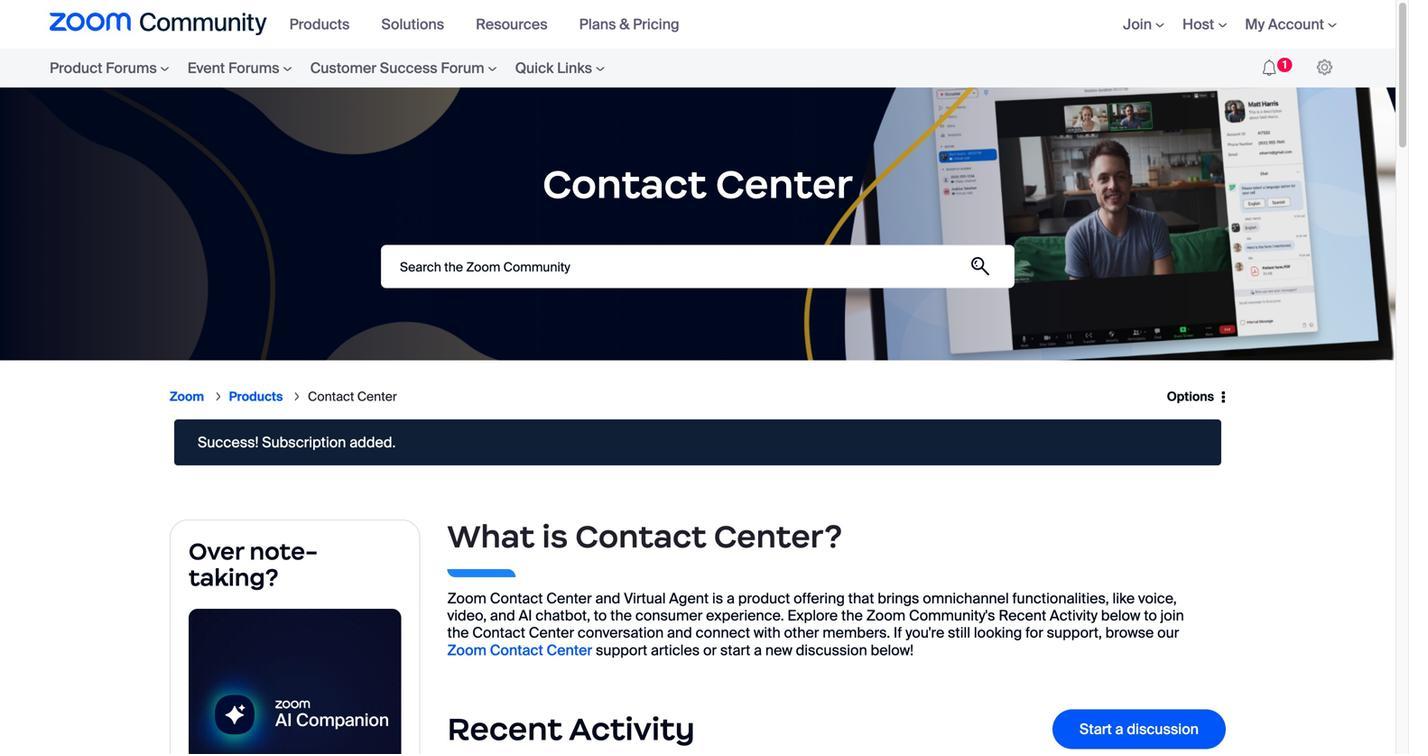 Task type: vqa. For each thing, say whether or not it's contained in the screenshot.
Sent
no



Task type: locate. For each thing, give the bounding box(es) containing it.
products link up success!
[[229, 389, 283, 405]]

1 horizontal spatial is
[[712, 589, 723, 608]]

discussion down explore
[[796, 641, 867, 660]]

customer success forum link
[[301, 49, 506, 88]]

recent inside zoom contact center and virtual agent is a product offering that brings omnichannel functionalities, like voice, video, and ai chatbot, to the consumer experience. explore the zoom community's recent activity below to join the contact center conversation and connect with other members. if you're still looking for support, browse our zoom contact center support articles or start a new discussion below!
[[999, 607, 1047, 626]]

the
[[610, 607, 632, 626], [841, 607, 863, 626], [447, 624, 469, 643]]

forums down community.title image
[[106, 59, 157, 78]]

pricing
[[633, 15, 680, 34]]

activity inside zoom contact center and virtual agent is a product offering that brings omnichannel functionalities, like voice, video, and ai chatbot, to the consumer experience. explore the zoom community's recent activity below to join the contact center conversation and connect with other members. if you're still looking for support, browse our zoom contact center support articles or start a new discussion below!
[[1050, 607, 1098, 626]]

1 vertical spatial a
[[754, 641, 762, 660]]

zoom
[[170, 389, 204, 405], [447, 589, 487, 608], [866, 607, 906, 626], [447, 641, 487, 660]]

products link up customer
[[290, 15, 363, 34]]

recent down zoom contact center link
[[447, 710, 563, 749]]

forums
[[106, 59, 157, 78], [228, 59, 280, 78]]

1 horizontal spatial contact center
[[543, 160, 853, 209]]

looking
[[974, 624, 1022, 643]]

is inside zoom contact center and virtual agent is a product offering that brings omnichannel functionalities, like voice, video, and ai chatbot, to the consumer experience. explore the zoom community's recent activity below to join the contact center conversation and connect with other members. if you're still looking for support, browse our zoom contact center support articles or start a new discussion below!
[[712, 589, 723, 608]]

forums for event forums
[[228, 59, 280, 78]]

0 horizontal spatial activity
[[569, 710, 695, 749]]

1 horizontal spatial products link
[[290, 15, 363, 34]]

2 horizontal spatial and
[[667, 624, 692, 643]]

0 vertical spatial products
[[290, 15, 350, 34]]

0 vertical spatial recent
[[999, 607, 1047, 626]]

recent left support,
[[999, 607, 1047, 626]]

to
[[594, 607, 607, 626], [1144, 607, 1157, 626]]

None submit
[[960, 246, 1001, 288]]

chatbot,
[[536, 607, 590, 626]]

zoom inside list
[[170, 389, 204, 405]]

0 horizontal spatial products link
[[229, 389, 283, 405]]

2 vertical spatial a
[[1116, 720, 1124, 739]]

plans
[[579, 15, 616, 34]]

recent
[[999, 607, 1047, 626], [447, 710, 563, 749]]

products up customer
[[290, 15, 350, 34]]

start a discussion
[[1080, 720, 1199, 739]]

menu bar containing join
[[1096, 0, 1346, 49]]

contact center up added.
[[308, 389, 397, 405]]

voice,
[[1138, 589, 1177, 608]]

is
[[542, 518, 568, 557], [712, 589, 723, 608]]

join link
[[1123, 15, 1165, 34]]

links
[[557, 59, 592, 78]]

activity right for
[[1050, 607, 1098, 626]]

product forums link
[[50, 49, 179, 88]]

resources link
[[476, 15, 561, 34]]

0 horizontal spatial forums
[[106, 59, 157, 78]]

explore
[[788, 607, 838, 626]]

community.title image
[[50, 13, 267, 36]]

other
[[784, 624, 819, 643]]

contact center
[[543, 160, 853, 209], [308, 389, 397, 405]]

functionalities,
[[1013, 589, 1109, 608]]

0 horizontal spatial discussion
[[796, 641, 867, 660]]

what
[[447, 518, 535, 557]]

over
[[189, 537, 244, 567]]

zoom up success!
[[170, 389, 204, 405]]

1 vertical spatial products
[[229, 389, 283, 405]]

our
[[1158, 624, 1179, 643]]

that
[[848, 589, 874, 608]]

0 vertical spatial a
[[727, 589, 735, 608]]

0 horizontal spatial products
[[229, 389, 283, 405]]

1 horizontal spatial forums
[[228, 59, 280, 78]]

to left join
[[1144, 607, 1157, 626]]

and left 'ai'
[[490, 607, 515, 626]]

contact center inside list
[[308, 389, 397, 405]]

account
[[1268, 15, 1325, 34]]

0 horizontal spatial and
[[490, 607, 515, 626]]

omnichannel
[[923, 589, 1009, 608]]

with
[[754, 624, 781, 643]]

discussion inside zoom contact center and virtual agent is a product offering that brings omnichannel functionalities, like voice, video, and ai chatbot, to the consumer experience. explore the zoom community's recent activity below to join the contact center conversation and connect with other members. if you're still looking for support, browse our zoom contact center support articles or start a new discussion below!
[[796, 641, 867, 660]]

forums right event
[[228, 59, 280, 78]]

members.
[[823, 624, 890, 643]]

success!
[[198, 433, 259, 452]]

contact inside list
[[308, 389, 354, 405]]

host
[[1183, 15, 1215, 34]]

to right chatbot,
[[594, 607, 607, 626]]

the up the support
[[610, 607, 632, 626]]

support,
[[1047, 624, 1102, 643]]

start
[[1080, 720, 1112, 739]]

customer
[[310, 59, 377, 78]]

activity
[[1050, 607, 1098, 626], [569, 710, 695, 749]]

0 vertical spatial discussion
[[796, 641, 867, 660]]

0 vertical spatial contact center
[[543, 160, 853, 209]]

forums inside event forums link
[[228, 59, 280, 78]]

a left new
[[754, 641, 762, 660]]

is right what
[[542, 518, 568, 557]]

1 forums from the left
[[106, 59, 157, 78]]

a
[[727, 589, 735, 608], [754, 641, 762, 660], [1116, 720, 1124, 739]]

1 horizontal spatial activity
[[1050, 607, 1098, 626]]

my
[[1245, 15, 1265, 34]]

forums inside product forums link
[[106, 59, 157, 78]]

center
[[716, 160, 853, 209], [357, 389, 397, 405], [546, 589, 592, 608], [529, 624, 574, 643], [547, 641, 592, 660]]

and
[[595, 589, 621, 608], [490, 607, 515, 626], [667, 624, 692, 643]]

and left or
[[667, 624, 692, 643]]

a right start
[[1116, 720, 1124, 739]]

1 vertical spatial is
[[712, 589, 723, 608]]

discussion
[[796, 641, 867, 660], [1127, 720, 1199, 739]]

the right explore
[[841, 607, 863, 626]]

the left 'ai'
[[447, 624, 469, 643]]

1 horizontal spatial to
[[1144, 607, 1157, 626]]

consumer
[[635, 607, 703, 626]]

list
[[170, 374, 1155, 420]]

heading
[[447, 520, 1226, 538]]

a left product
[[727, 589, 735, 608]]

browse
[[1106, 624, 1154, 643]]

is right agent
[[712, 589, 723, 608]]

like
[[1113, 589, 1135, 608]]

what is contact center?
[[447, 518, 842, 557]]

2 to from the left
[[1144, 607, 1157, 626]]

0 vertical spatial is
[[542, 518, 568, 557]]

1 vertical spatial contact center
[[308, 389, 397, 405]]

and left virtual
[[595, 589, 621, 608]]

below!
[[871, 641, 914, 660]]

options button
[[1155, 379, 1226, 415]]

host link
[[1183, 15, 1227, 34]]

0 horizontal spatial recent
[[447, 710, 563, 749]]

contact center up search text field
[[543, 160, 853, 209]]

products link
[[290, 15, 363, 34], [229, 389, 283, 405]]

products up success!
[[229, 389, 283, 405]]

products
[[290, 15, 350, 34], [229, 389, 283, 405]]

offering
[[794, 589, 845, 608]]

start a discussion link
[[1053, 710, 1226, 750]]

contact
[[543, 160, 707, 209], [308, 389, 354, 405], [576, 518, 707, 557], [490, 589, 543, 608], [472, 624, 525, 643], [490, 641, 543, 660]]

0 vertical spatial activity
[[1050, 607, 1098, 626]]

options
[[1167, 388, 1214, 405]]

1 vertical spatial discussion
[[1127, 720, 1199, 739]]

zoom up "below!" at the bottom of the page
[[866, 607, 906, 626]]

menu bar
[[280, 0, 702, 49], [1096, 0, 1346, 49], [14, 49, 650, 88]]

my account link
[[1245, 15, 1337, 34]]

0 horizontal spatial to
[[594, 607, 607, 626]]

0 horizontal spatial contact center
[[308, 389, 397, 405]]

below
[[1101, 607, 1141, 626]]

activity down the support
[[569, 710, 695, 749]]

zoom contact center and virtual agent is a product offering that brings omnichannel functionalities, like voice, video, and ai chatbot, to the consumer experience. explore the zoom community's recent activity below to join the contact center conversation and connect with other members. if you're still looking for support, browse our zoom contact center support articles or start a new discussion below!
[[447, 589, 1184, 660]]

2 forums from the left
[[228, 59, 280, 78]]

menu bar containing products
[[280, 0, 702, 49]]

still
[[948, 624, 971, 643]]

0 vertical spatial products link
[[290, 15, 363, 34]]

1 horizontal spatial recent
[[999, 607, 1047, 626]]

discussion right start
[[1127, 720, 1199, 739]]



Task type: describe. For each thing, give the bounding box(es) containing it.
if
[[894, 624, 902, 643]]

center inside list
[[357, 389, 397, 405]]

1 horizontal spatial the
[[610, 607, 632, 626]]

product forums
[[50, 59, 157, 78]]

support
[[596, 641, 648, 660]]

solutions
[[381, 15, 444, 34]]

solutions link
[[381, 15, 458, 34]]

ai
[[519, 607, 532, 626]]

1 horizontal spatial a
[[754, 641, 762, 660]]

you're
[[906, 624, 945, 643]]

1 horizontal spatial products
[[290, 15, 350, 34]]

zoom link
[[170, 389, 204, 405]]

new
[[765, 641, 793, 660]]

forums for product forums
[[106, 59, 157, 78]]

or
[[703, 641, 717, 660]]

menu bar containing product forums
[[14, 49, 650, 88]]

plans & pricing link
[[579, 15, 693, 34]]

2 horizontal spatial the
[[841, 607, 863, 626]]

Search text field
[[381, 245, 1015, 288]]

join
[[1161, 607, 1184, 626]]

join
[[1123, 15, 1152, 34]]

quick links link
[[506, 49, 614, 88]]

event forums link
[[179, 49, 301, 88]]

1 vertical spatial activity
[[569, 710, 695, 749]]

my account
[[1245, 15, 1325, 34]]

taking?
[[189, 563, 278, 593]]

1 vertical spatial recent
[[447, 710, 563, 749]]

recent activity
[[447, 710, 695, 749]]

plans & pricing
[[579, 15, 680, 34]]

zoom left 'ai'
[[447, 589, 487, 608]]

0 horizontal spatial the
[[447, 624, 469, 643]]

added.
[[350, 433, 396, 452]]

0 horizontal spatial is
[[542, 518, 568, 557]]

connect
[[696, 624, 750, 643]]

product
[[738, 589, 790, 608]]

subscription
[[262, 433, 346, 452]]

note-
[[250, 537, 318, 567]]

1 to from the left
[[594, 607, 607, 626]]

event
[[188, 59, 225, 78]]

conversation
[[578, 624, 664, 643]]

&
[[620, 15, 630, 34]]

product
[[50, 59, 102, 78]]

event forums
[[188, 59, 280, 78]]

quick
[[515, 59, 554, 78]]

zoom contact center link
[[447, 641, 596, 660]]

terryturtle85 image
[[1317, 59, 1333, 75]]

over note- taking?
[[189, 537, 318, 593]]

1
[[1283, 58, 1287, 72]]

video,
[[447, 607, 487, 626]]

customer success forum
[[310, 59, 484, 78]]

zoom down video,
[[447, 641, 487, 660]]

0 horizontal spatial a
[[727, 589, 735, 608]]

virtual
[[624, 589, 666, 608]]

forum
[[441, 59, 484, 78]]

quick links
[[515, 59, 592, 78]]

list containing zoom
[[170, 374, 1155, 420]]

resources
[[476, 15, 548, 34]]

success!  subscription added.
[[198, 433, 396, 452]]

1 horizontal spatial discussion
[[1127, 720, 1199, 739]]

agent
[[669, 589, 709, 608]]

brings
[[878, 589, 920, 608]]

for
[[1026, 624, 1044, 643]]

products inside list
[[229, 389, 283, 405]]

1 horizontal spatial and
[[595, 589, 621, 608]]

1 vertical spatial products link
[[229, 389, 283, 405]]

articles
[[651, 641, 700, 660]]

experience.
[[706, 607, 784, 626]]

center?
[[714, 518, 842, 557]]

success
[[380, 59, 438, 78]]

community's
[[909, 607, 995, 626]]

2 horizontal spatial a
[[1116, 720, 1124, 739]]

start
[[720, 641, 751, 660]]



